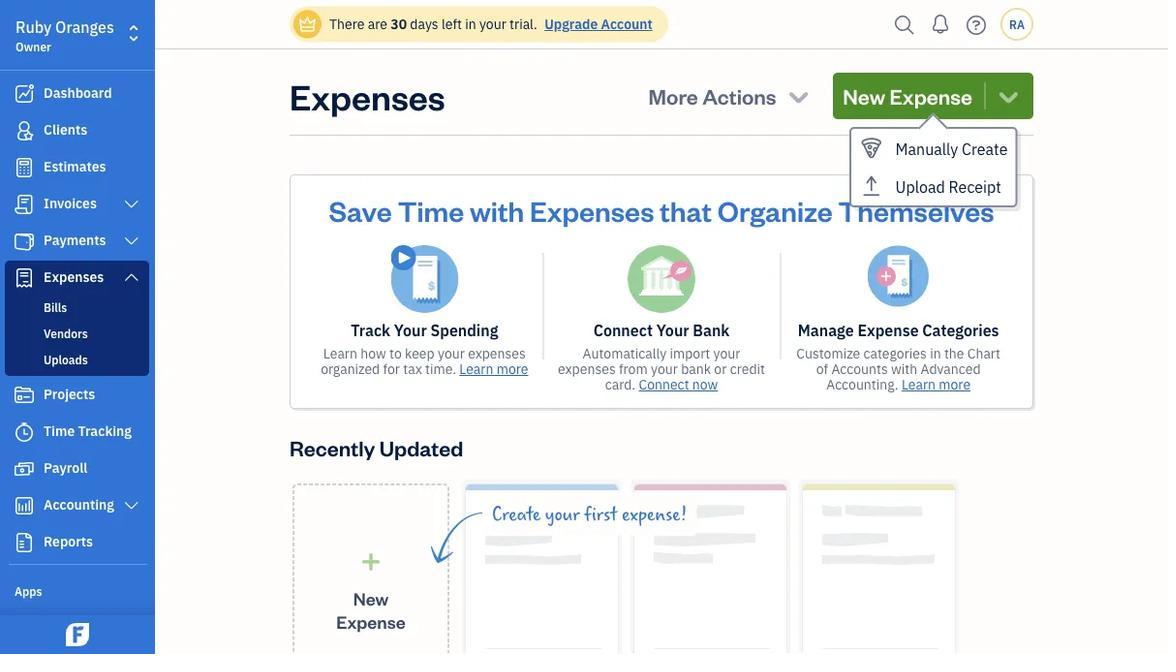 Task type: locate. For each thing, give the bounding box(es) containing it.
expense up "categories"
[[858, 320, 919, 341]]

ruby oranges owner
[[16, 17, 114, 54]]

0 vertical spatial create
[[962, 139, 1008, 159]]

keep
[[405, 345, 435, 362]]

learn right time.
[[460, 360, 494, 378]]

1 vertical spatial create
[[492, 504, 541, 525]]

your down "spending"
[[438, 345, 465, 362]]

0 horizontal spatial time
[[44, 422, 75, 440]]

close image
[[998, 188, 1021, 210]]

1 vertical spatial in
[[931, 345, 942, 362]]

chevron large down image up bills "link"
[[123, 269, 141, 285]]

learn more down the
[[902, 376, 971, 394]]

tracking
[[78, 422, 132, 440]]

1 horizontal spatial learn more
[[902, 376, 971, 394]]

0 horizontal spatial new expense
[[337, 587, 406, 633]]

chevron large down image inside 'expenses' "link"
[[123, 269, 141, 285]]

chevron large down image
[[123, 269, 141, 285], [123, 498, 141, 514]]

oranges
[[55, 17, 114, 37]]

ra button
[[1001, 8, 1034, 41]]

upload receipt
[[896, 177, 1002, 197]]

0 vertical spatial connect
[[594, 320, 653, 341]]

expense down plus icon
[[337, 610, 406, 633]]

expenses left that
[[530, 192, 655, 228]]

expenses left from
[[558, 360, 616, 378]]

time right timer image
[[44, 422, 75, 440]]

1 chevron large down image from the top
[[123, 197, 141, 212]]

connect
[[594, 320, 653, 341], [639, 376, 690, 394]]

2 your from the left
[[657, 320, 690, 341]]

2 chevron large down image from the top
[[123, 498, 141, 514]]

your left trial.
[[480, 15, 507, 33]]

learn more down "spending"
[[460, 360, 529, 378]]

1 vertical spatial chevron large down image
[[123, 234, 141, 249]]

chevron large down image for accounting
[[123, 498, 141, 514]]

1 vertical spatial connect
[[639, 376, 690, 394]]

0 horizontal spatial more
[[497, 360, 529, 378]]

new
[[843, 82, 886, 110], [353, 587, 389, 610]]

2 chevron large down image from the top
[[123, 234, 141, 249]]

your up keep
[[394, 320, 427, 341]]

create
[[962, 139, 1008, 159], [492, 504, 541, 525]]

reports link
[[5, 525, 149, 560]]

timer image
[[13, 423, 36, 442]]

learn how to keep your expenses organized for tax time.
[[321, 345, 526, 378]]

chevrondown image
[[786, 82, 813, 110]]

vendors link
[[9, 322, 145, 345]]

1 horizontal spatial new expense
[[843, 82, 973, 110]]

1 horizontal spatial expenses
[[558, 360, 616, 378]]

go to help image
[[961, 10, 992, 39]]

money image
[[13, 459, 36, 479]]

new down plus icon
[[353, 587, 389, 610]]

new expense down plus icon
[[337, 587, 406, 633]]

estimate image
[[13, 158, 36, 177]]

1 vertical spatial new
[[353, 587, 389, 610]]

1 horizontal spatial new
[[843, 82, 886, 110]]

1 vertical spatial expense
[[858, 320, 919, 341]]

1 vertical spatial chevron large down image
[[123, 498, 141, 514]]

0 vertical spatial chevron large down image
[[123, 269, 141, 285]]

0 vertical spatial in
[[465, 15, 477, 33]]

manually create
[[896, 139, 1008, 159]]

expenses
[[290, 73, 446, 119], [530, 192, 655, 228], [44, 268, 104, 286]]

in right left
[[465, 15, 477, 33]]

connect your bank
[[594, 320, 730, 341]]

0 vertical spatial with
[[470, 192, 524, 228]]

1 your from the left
[[394, 320, 427, 341]]

2 vertical spatial expense
[[337, 610, 406, 633]]

expense image
[[13, 268, 36, 288]]

30
[[391, 15, 407, 33]]

your up import at the right of the page
[[657, 320, 690, 341]]

time tracking link
[[5, 415, 149, 450]]

2 vertical spatial expenses
[[44, 268, 104, 286]]

create inside button
[[962, 139, 1008, 159]]

more down the
[[939, 376, 971, 394]]

1 horizontal spatial with
[[892, 360, 918, 378]]

0 vertical spatial time
[[398, 192, 464, 228]]

chevron large down image inside accounting link
[[123, 498, 141, 514]]

projects link
[[5, 378, 149, 413]]

expenses down "spending"
[[468, 345, 526, 362]]

in left the
[[931, 345, 942, 362]]

1 vertical spatial expenses
[[530, 192, 655, 228]]

0 horizontal spatial with
[[470, 192, 524, 228]]

save
[[329, 192, 392, 228]]

new right chevrondown image
[[843, 82, 886, 110]]

0 vertical spatial expense
[[890, 82, 973, 110]]

tax
[[403, 360, 422, 378]]

upload
[[896, 177, 946, 197]]

spending
[[431, 320, 499, 341]]

apps link
[[5, 576, 149, 605]]

0 horizontal spatial expenses
[[468, 345, 526, 362]]

learn
[[324, 345, 358, 362], [460, 360, 494, 378], [902, 376, 936, 394]]

create left 'first'
[[492, 504, 541, 525]]

your
[[394, 320, 427, 341], [657, 320, 690, 341]]

expenses down are
[[290, 73, 446, 119]]

1 horizontal spatial create
[[962, 139, 1008, 159]]

connect down import at the right of the page
[[639, 376, 690, 394]]

your down the bank
[[714, 345, 741, 362]]

in inside customize categories in the chart of accounts with advanced accounting.
[[931, 345, 942, 362]]

projects
[[44, 385, 95, 403]]

track your spending
[[351, 320, 499, 341]]

advanced
[[921, 360, 981, 378]]

new inside new expense button
[[843, 82, 886, 110]]

0 horizontal spatial learn more
[[460, 360, 529, 378]]

chevron large down image for expenses
[[123, 269, 141, 285]]

invoice image
[[13, 195, 36, 214]]

notifications image
[[926, 5, 957, 44]]

your for connect
[[657, 320, 690, 341]]

2 horizontal spatial learn
[[902, 376, 936, 394]]

owner
[[16, 39, 51, 54]]

time up track your spending image
[[398, 192, 464, 228]]

0 vertical spatial chevron large down image
[[123, 197, 141, 212]]

manage expense categories
[[798, 320, 1000, 341]]

1 chevron large down image from the top
[[123, 269, 141, 285]]

create up receipt
[[962, 139, 1008, 159]]

0 vertical spatial new
[[843, 82, 886, 110]]

0 horizontal spatial your
[[394, 320, 427, 341]]

manually create button
[[852, 129, 1016, 167]]

learn more for spending
[[460, 360, 529, 378]]

0 horizontal spatial in
[[465, 15, 477, 33]]

0 horizontal spatial learn
[[324, 345, 358, 362]]

learn for track your spending
[[460, 360, 494, 378]]

with
[[470, 192, 524, 228], [892, 360, 918, 378]]

there
[[330, 15, 365, 33]]

learn down "categories"
[[902, 376, 936, 394]]

days
[[410, 15, 439, 33]]

categories
[[923, 320, 1000, 341]]

in
[[465, 15, 477, 33], [931, 345, 942, 362]]

more down "spending"
[[497, 360, 529, 378]]

learn more
[[460, 360, 529, 378], [902, 376, 971, 394]]

bank
[[681, 360, 711, 378]]

0 vertical spatial expenses
[[290, 73, 446, 119]]

categories
[[864, 345, 927, 362]]

invoices link
[[5, 187, 149, 222]]

0 horizontal spatial expenses
[[44, 268, 104, 286]]

connect up automatically
[[594, 320, 653, 341]]

1 vertical spatial time
[[44, 422, 75, 440]]

0 horizontal spatial create
[[492, 504, 541, 525]]

invoices
[[44, 194, 97, 212]]

chevron large down image for invoices
[[123, 197, 141, 212]]

import
[[670, 345, 711, 362]]

1 horizontal spatial more
[[939, 376, 971, 394]]

connect for connect your bank
[[594, 320, 653, 341]]

1 horizontal spatial in
[[931, 345, 942, 362]]

chevron large down image right the 'accounting'
[[123, 498, 141, 514]]

plus image
[[360, 552, 382, 572]]

automatically
[[583, 345, 667, 362]]

apps
[[15, 583, 42, 599]]

0 vertical spatial new expense
[[843, 82, 973, 110]]

new expense up manually
[[843, 82, 973, 110]]

vendors
[[44, 326, 88, 341]]

1 horizontal spatial learn
[[460, 360, 494, 378]]

expenses up bills "link"
[[44, 268, 104, 286]]

more
[[497, 360, 529, 378], [939, 376, 971, 394]]

estimates link
[[5, 150, 149, 185]]

save time with expenses that organize themselves
[[329, 192, 995, 228]]

expenses inside "link"
[[44, 268, 104, 286]]

1 vertical spatial with
[[892, 360, 918, 378]]

chevron large down image right invoices
[[123, 197, 141, 212]]

team members image
[[15, 614, 149, 629]]

time
[[398, 192, 464, 228], [44, 422, 75, 440]]

are
[[368, 15, 388, 33]]

chevron large down image right payments
[[123, 234, 141, 249]]

new expense
[[843, 82, 973, 110], [337, 587, 406, 633]]

learn left how
[[324, 345, 358, 362]]

1 horizontal spatial your
[[657, 320, 690, 341]]

your
[[480, 15, 507, 33], [438, 345, 465, 362], [714, 345, 741, 362], [651, 360, 678, 378], [545, 504, 580, 525]]

chevron large down image
[[123, 197, 141, 212], [123, 234, 141, 249]]

0 horizontal spatial new
[[353, 587, 389, 610]]

report image
[[13, 533, 36, 552]]

upload receipt button
[[852, 167, 1016, 205]]

connect your bank image
[[628, 245, 696, 313]]

expenses
[[468, 345, 526, 362], [558, 360, 616, 378]]

expense up manually create button
[[890, 82, 973, 110]]

1 horizontal spatial time
[[398, 192, 464, 228]]

recently
[[290, 434, 375, 461]]



Task type: vqa. For each thing, say whether or not it's contained in the screenshot.
Simple
no



Task type: describe. For each thing, give the bounding box(es) containing it.
expenses link
[[5, 261, 149, 296]]

with inside customize categories in the chart of accounts with advanced accounting.
[[892, 360, 918, 378]]

accounting
[[44, 496, 114, 514]]

your right from
[[651, 360, 678, 378]]

track your spending image
[[391, 245, 459, 313]]

your left 'first'
[[545, 504, 580, 525]]

new expense button
[[834, 73, 1034, 119]]

project image
[[13, 386, 36, 405]]

credit
[[730, 360, 766, 378]]

expenses inside automatically import your expenses from your bank or credit card.
[[558, 360, 616, 378]]

ra
[[1010, 16, 1025, 32]]

clients link
[[5, 113, 149, 148]]

payments
[[44, 231, 106, 249]]

payroll link
[[5, 452, 149, 487]]

your for track
[[394, 320, 427, 341]]

there are 30 days left in your trial. upgrade account
[[330, 15, 653, 33]]

upgrade account link
[[541, 15, 653, 33]]

dashboard
[[44, 84, 112, 102]]

reports
[[44, 533, 93, 551]]

learn inside the 'learn how to keep your expenses organized for tax time.'
[[324, 345, 358, 362]]

learn for manage expense categories
[[902, 376, 936, 394]]

1 vertical spatial new expense
[[337, 587, 406, 633]]

how
[[361, 345, 386, 362]]

main element
[[0, 0, 204, 654]]

time inside time tracking link
[[44, 422, 75, 440]]

receipt
[[949, 177, 1002, 197]]

bills
[[44, 299, 67, 315]]

connect for connect now
[[639, 376, 690, 394]]

now
[[693, 376, 719, 394]]

manage
[[798, 320, 854, 341]]

more for categories
[[939, 376, 971, 394]]

accounting link
[[5, 488, 149, 523]]

dashboard image
[[13, 84, 36, 104]]

bank
[[693, 320, 730, 341]]

time.
[[426, 360, 456, 378]]

uploads
[[44, 352, 88, 367]]

connect now
[[639, 376, 719, 394]]

more actions button
[[639, 73, 822, 119]]

new expense link
[[293, 484, 450, 654]]

more
[[649, 82, 699, 110]]

create your first expense!
[[492, 504, 688, 525]]

your inside the 'learn how to keep your expenses organized for tax time.'
[[438, 345, 465, 362]]

customize
[[797, 345, 861, 362]]

accounts
[[832, 360, 889, 378]]

search image
[[890, 10, 921, 39]]

estimates
[[44, 157, 106, 175]]

expense!
[[622, 504, 688, 525]]

payment image
[[13, 232, 36, 251]]

track
[[351, 320, 391, 341]]

ruby
[[16, 17, 52, 37]]

first
[[585, 504, 618, 525]]

from
[[619, 360, 648, 378]]

1 horizontal spatial expenses
[[290, 73, 446, 119]]

that
[[660, 192, 712, 228]]

crown image
[[298, 14, 318, 34]]

manually
[[896, 139, 959, 159]]

chevron large down image for payments
[[123, 234, 141, 249]]

expense for manage expense categories image
[[858, 320, 919, 341]]

freshbooks image
[[62, 623, 93, 646]]

organized
[[321, 360, 380, 378]]

accounting.
[[827, 376, 899, 394]]

learn more for categories
[[902, 376, 971, 394]]

for
[[383, 360, 400, 378]]

dashboard link
[[5, 77, 149, 111]]

uploads link
[[9, 348, 145, 371]]

chart image
[[13, 496, 36, 516]]

to
[[390, 345, 402, 362]]

updated
[[380, 434, 464, 461]]

of
[[817, 360, 829, 378]]

actions
[[703, 82, 777, 110]]

new inside new expense
[[353, 587, 389, 610]]

new expense button
[[834, 73, 1034, 119]]

manage expense categories image
[[868, 245, 930, 307]]

chevrondown image
[[996, 82, 1023, 110]]

more for spending
[[497, 360, 529, 378]]

automatically import your expenses from your bank or credit card.
[[558, 345, 766, 394]]

left
[[442, 15, 462, 33]]

expenses inside the 'learn how to keep your expenses organized for tax time.'
[[468, 345, 526, 362]]

organize
[[718, 192, 833, 228]]

payments link
[[5, 224, 149, 259]]

upgrade
[[545, 15, 598, 33]]

themselves
[[839, 192, 995, 228]]

2 horizontal spatial expenses
[[530, 192, 655, 228]]

more actions
[[649, 82, 777, 110]]

account
[[601, 15, 653, 33]]

time tracking
[[44, 422, 132, 440]]

payroll
[[44, 459, 88, 477]]

bills link
[[9, 296, 145, 319]]

client image
[[13, 121, 36, 141]]

customize categories in the chart of accounts with advanced accounting.
[[797, 345, 1001, 394]]

card.
[[605, 376, 636, 394]]

trial.
[[510, 15, 538, 33]]

expense inside button
[[890, 82, 973, 110]]

clients
[[44, 121, 87, 139]]

recently updated
[[290, 434, 464, 461]]

new expense inside button
[[843, 82, 973, 110]]

expense for plus icon
[[337, 610, 406, 633]]

the
[[945, 345, 965, 362]]

chart
[[968, 345, 1001, 362]]



